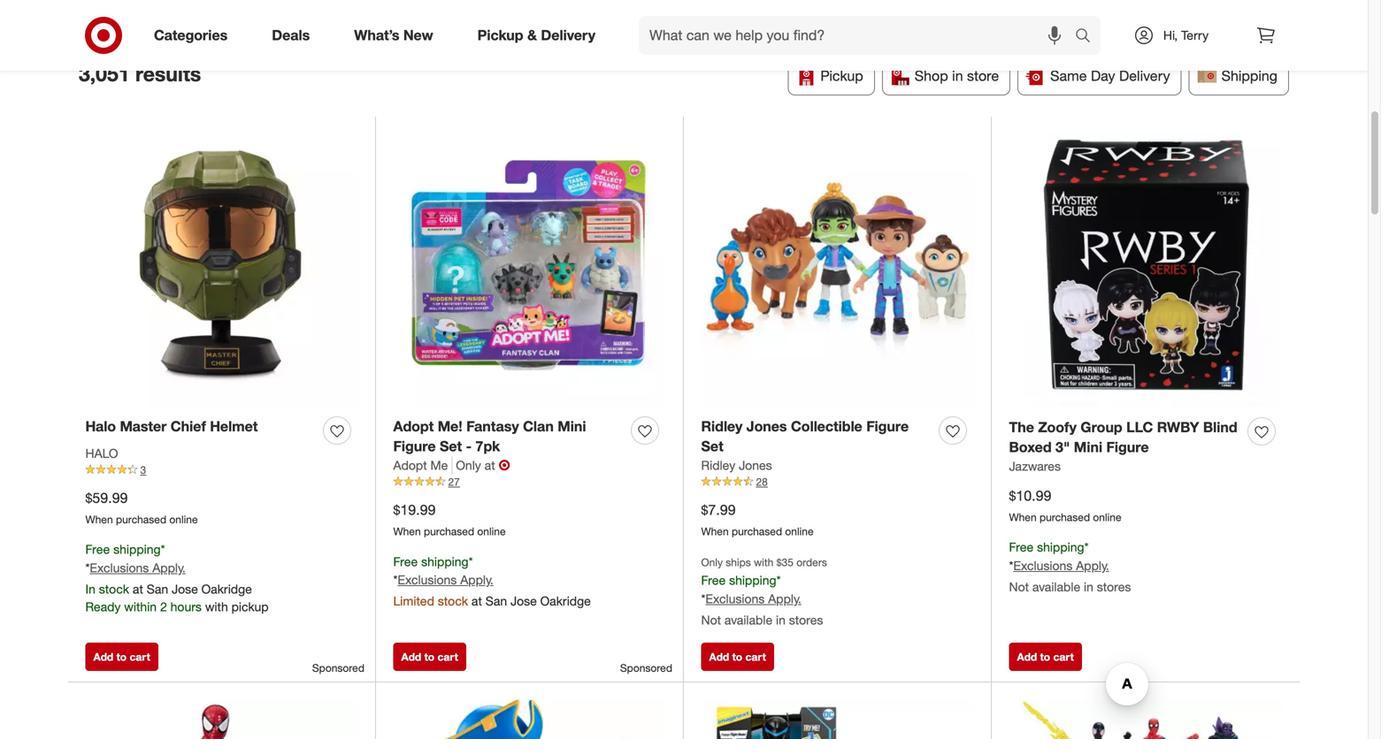 Task type: describe. For each thing, give the bounding box(es) containing it.
deals link
[[257, 16, 332, 55]]

same
[[1051, 67, 1087, 84]]

featured button
[[717, 0, 803, 39]]

what's new
[[354, 27, 433, 44]]

deals button
[[880, 0, 945, 39]]

with inside free shipping * * exclusions apply. in stock at  san jose oakridge ready within 2 hours with pickup
[[205, 600, 228, 615]]

pickup & delivery
[[478, 27, 596, 44]]

add to cart for $10.99
[[1017, 651, 1074, 664]]

ridley jones
[[701, 458, 772, 474]]

jazwares link
[[1009, 458, 1061, 476]]

shipping
[[1222, 67, 1278, 84]]

within
[[124, 600, 157, 615]]

cart for $7.99
[[746, 651, 766, 664]]

the zoofy group llc rwby blind boxed 3" mini figure image
[[1009, 134, 1283, 407]]

fantasy
[[467, 418, 519, 435]]

mini inside adopt me! fantasy clan mini figure set - 7pk
[[558, 418, 586, 435]]

stock for $59.99
[[99, 582, 129, 597]]

pickup for pickup
[[821, 67, 864, 84]]

day
[[1091, 67, 1116, 84]]

online for $59.99
[[169, 513, 198, 526]]

boxed
[[1009, 439, 1052, 456]]

free for free shipping * * exclusions apply. limited stock at  san jose oakridge
[[393, 554, 418, 570]]

me
[[431, 458, 448, 474]]

28
[[756, 476, 768, 489]]

pickup for pickup & delivery
[[478, 27, 524, 44]]

available inside free shipping * * exclusions apply. not available in stores
[[1033, 580, 1081, 595]]

set inside ridley jones collectible figure set
[[701, 438, 724, 456]]

purchased for $19.99
[[424, 525, 474, 539]]

hours
[[171, 600, 202, 615]]

delivery for pickup & delivery
[[541, 27, 596, 44]]

halo
[[85, 446, 118, 461]]

what's new link
[[339, 16, 456, 55]]

master
[[120, 418, 167, 435]]

halo
[[85, 418, 116, 435]]

shop in store button
[[882, 56, 1011, 95]]

pickup button
[[788, 56, 875, 95]]

$10.99
[[1009, 488, 1052, 505]]

figure inside the zoofy group llc rwby blind boxed 3" mini figure
[[1107, 439, 1149, 456]]

add to cart for $19.99
[[401, 651, 458, 664]]

oakridge for $59.99
[[202, 582, 252, 597]]

collectible
[[791, 418, 863, 435]]

search button
[[1067, 16, 1110, 58]]

adopt me link
[[393, 457, 453, 475]]

free shipping * * exclusions apply. not available in stores
[[1009, 540, 1132, 595]]

3 link
[[85, 463, 358, 478]]

3,051
[[79, 61, 130, 86]]

27 link
[[393, 475, 666, 490]]

hi,
[[1164, 27, 1178, 43]]

limited
[[393, 594, 435, 610]]

filter
[[117, 10, 148, 28]]

zoofy
[[1039, 419, 1077, 436]]

me!
[[438, 418, 463, 435]]

san for $59.99
[[147, 582, 168, 597]]

halo master chief helmet
[[85, 418, 258, 435]]

price
[[825, 10, 858, 28]]

$10.99 when purchased online
[[1009, 488, 1122, 524]]

add for $59.99
[[93, 651, 114, 664]]

3"
[[1056, 439, 1070, 456]]

sponsored for halo master chief helmet
[[312, 662, 365, 675]]

$7.99
[[701, 502, 736, 519]]

categories link
[[139, 16, 250, 55]]

mini inside the zoofy group llc rwby blind boxed 3" mini figure
[[1074, 439, 1103, 456]]

jose for $59.99
[[172, 582, 198, 597]]

at for adopt me! fantasy clan mini figure set - 7pk
[[472, 594, 482, 610]]

to for $10.99
[[1041, 651, 1051, 664]]

$19.99 when purchased online
[[393, 502, 506, 539]]

helmet
[[210, 418, 258, 435]]

jazwares
[[1009, 459, 1061, 474]]

3
[[140, 464, 146, 477]]

ships
[[726, 556, 751, 569]]

with inside the only ships with $35 orders free shipping * * exclusions apply. not available in stores
[[754, 556, 774, 569]]

clan
[[523, 418, 554, 435]]

new
[[403, 27, 433, 44]]

adopt for adopt me only at ¬
[[393, 458, 427, 474]]

pickup
[[232, 600, 269, 615]]

exclusions for not
[[1014, 559, 1073, 574]]

stores inside free shipping * * exclusions apply. not available in stores
[[1097, 580, 1132, 595]]

only ships with $35 orders free shipping * * exclusions apply. not available in stores
[[701, 556, 827, 628]]

halo master chief helmet link
[[85, 417, 258, 437]]

at for halo master chief helmet
[[133, 582, 143, 597]]

-
[[466, 438, 472, 456]]

hi, terry
[[1164, 27, 1209, 43]]

ridley jones link
[[701, 457, 772, 475]]

add for $10.99
[[1017, 651, 1038, 664]]

2
[[160, 600, 167, 615]]

shipping button
[[1189, 56, 1290, 95]]

shipping inside the only ships with $35 orders free shipping * * exclusions apply. not available in stores
[[729, 573, 777, 589]]

28 link
[[701, 475, 974, 490]]

halo link
[[85, 445, 118, 463]]

$7.99 when purchased online
[[701, 502, 814, 539]]

free inside the only ships with $35 orders free shipping * * exclusions apply. not available in stores
[[701, 573, 726, 589]]

apply. inside the only ships with $35 orders free shipping * * exclusions apply. not available in stores
[[768, 592, 802, 607]]

$59.99 when purchased online
[[85, 490, 198, 526]]

to for $7.99
[[733, 651, 743, 664]]

at inside adopt me only at ¬
[[485, 458, 495, 474]]

purchased for $7.99
[[732, 525, 782, 539]]

3,051 results
[[79, 61, 201, 86]]

$59.99
[[85, 490, 128, 507]]

the
[[1009, 419, 1035, 436]]

cart for $59.99
[[130, 651, 150, 664]]

ridley jones collectible figure set link
[[701, 417, 932, 457]]

store
[[967, 67, 999, 84]]



Task type: vqa. For each thing, say whether or not it's contained in the screenshot.
/
no



Task type: locate. For each thing, give the bounding box(es) containing it.
1 add to cart from the left
[[93, 651, 150, 664]]

free inside free shipping * * exclusions apply. in stock at  san jose oakridge ready within 2 hours with pickup
[[85, 542, 110, 558]]

0 vertical spatial not
[[1009, 580, 1029, 595]]

stores
[[1097, 580, 1132, 595], [789, 613, 824, 628]]

2 adopt from the top
[[393, 458, 427, 474]]

1 horizontal spatial only
[[701, 556, 723, 569]]

1 horizontal spatial at
[[472, 594, 482, 610]]

exclusions down $10.99 when purchased online
[[1014, 559, 1073, 574]]

at inside free shipping * * exclusions apply. limited stock at  san jose oakridge
[[472, 594, 482, 610]]

1 horizontal spatial in
[[952, 67, 964, 84]]

1 vertical spatial only
[[701, 556, 723, 569]]

shipping inside free shipping * * exclusions apply. limited stock at  san jose oakridge
[[421, 554, 469, 570]]

figure
[[867, 418, 909, 435], [393, 438, 436, 456], [1107, 439, 1149, 456]]

delivery for same day delivery
[[1120, 67, 1171, 84]]

to
[[116, 651, 127, 664], [424, 651, 435, 664], [733, 651, 743, 664], [1041, 651, 1051, 664]]

exclusions apply. button for ridley jones collectible figure set
[[706, 591, 802, 608]]

1 horizontal spatial sponsored
[[620, 662, 673, 675]]

marvel spider-man ultimate showdown action figure set - 6pk (target exclusive) image
[[1009, 700, 1283, 740], [1009, 700, 1283, 740]]

terry
[[1182, 27, 1209, 43]]

when inside $10.99 when purchased online
[[1009, 511, 1037, 524]]

purchased down $10.99
[[1040, 511, 1091, 524]]

$19.99
[[393, 502, 436, 519]]

when for $59.99
[[85, 513, 113, 526]]

0 horizontal spatial delivery
[[541, 27, 596, 44]]

purchased inside $7.99 when purchased online
[[732, 525, 782, 539]]

deals left what's
[[272, 27, 310, 44]]

at right the limited
[[472, 594, 482, 610]]

filter button
[[79, 0, 161, 39]]

not inside the only ships with $35 orders free shipping * * exclusions apply. not available in stores
[[701, 613, 721, 628]]

0 vertical spatial jones
[[747, 418, 787, 435]]

sponsored
[[312, 662, 365, 675], [620, 662, 673, 675]]

add for $19.99
[[401, 651, 422, 664]]

exclusions apply. button for adopt me! fantasy clan mini figure set - 7pk
[[398, 572, 494, 590]]

free inside free shipping * * exclusions apply. not available in stores
[[1009, 540, 1034, 556]]

purchased inside $19.99 when purchased online
[[424, 525, 474, 539]]

san right the limited
[[486, 594, 507, 610]]

fisher-price nickelodeon santiago of the seas light-up talking santiago figure image
[[393, 700, 666, 740], [393, 700, 666, 740]]

0 horizontal spatial stores
[[789, 613, 824, 628]]

adopt me only at ¬
[[393, 457, 510, 474]]

ridley jones collectible figure set
[[701, 418, 909, 456]]

stock inside free shipping * * exclusions apply. in stock at  san jose oakridge ready within 2 hours with pickup
[[99, 582, 129, 597]]

add to cart
[[93, 651, 150, 664], [401, 651, 458, 664], [709, 651, 766, 664], [1017, 651, 1074, 664]]

oakridge for $19.99
[[541, 594, 591, 610]]

in inside button
[[952, 67, 964, 84]]

in left store
[[952, 67, 964, 84]]

exclusions apply. button for halo master chief helmet
[[90, 560, 186, 578]]

age
[[670, 10, 695, 28]]

shipping down $19.99 when purchased online
[[421, 554, 469, 570]]

1 to from the left
[[116, 651, 127, 664]]

stores inside the only ships with $35 orders free shipping * * exclusions apply. not available in stores
[[789, 613, 824, 628]]

the zoofy group llc rwby blind boxed 3" mini figure
[[1009, 419, 1238, 456]]

0 horizontal spatial figure
[[393, 438, 436, 456]]

adopt left me
[[393, 458, 427, 474]]

1 horizontal spatial set
[[701, 438, 724, 456]]

online for $10.99
[[1093, 511, 1122, 524]]

0 horizontal spatial not
[[701, 613, 721, 628]]

exclusions apply. button down $10.99 when purchased online
[[1014, 558, 1110, 575]]

1 vertical spatial adopt
[[393, 458, 427, 474]]

0 horizontal spatial only
[[456, 458, 481, 474]]

1 vertical spatial in
[[1084, 580, 1094, 595]]

0 horizontal spatial set
[[440, 438, 462, 456]]

jose inside free shipping * * exclusions apply. in stock at  san jose oakridge ready within 2 hours with pickup
[[172, 582, 198, 597]]

0 vertical spatial with
[[754, 556, 774, 569]]

add to cart for $59.99
[[93, 651, 150, 664]]

online up free shipping * * exclusions apply. in stock at  san jose oakridge ready within 2 hours with pickup
[[169, 513, 198, 526]]

categories
[[154, 27, 228, 44]]

0 vertical spatial only
[[456, 458, 481, 474]]

4 add to cart from the left
[[1017, 651, 1074, 664]]

exclusions for in
[[90, 561, 149, 576]]

blind
[[1204, 419, 1238, 436]]

1 cart from the left
[[130, 651, 150, 664]]

exclusions down ships
[[706, 592, 765, 607]]

featured
[[732, 10, 788, 28]]

to for $59.99
[[116, 651, 127, 664]]

1 vertical spatial jones
[[739, 458, 772, 474]]

1 horizontal spatial deals
[[895, 10, 930, 28]]

0 horizontal spatial oakridge
[[202, 582, 252, 597]]

1 horizontal spatial delivery
[[1120, 67, 1171, 84]]

when for $10.99
[[1009, 511, 1037, 524]]

0 vertical spatial mini
[[558, 418, 586, 435]]

what's
[[354, 27, 400, 44]]

exclusions
[[1014, 559, 1073, 574], [90, 561, 149, 576], [398, 573, 457, 588], [706, 592, 765, 607]]

7pk
[[476, 438, 500, 456]]

when for $7.99
[[701, 525, 729, 539]]

figure inside ridley jones collectible figure set
[[867, 418, 909, 435]]

1 horizontal spatial available
[[1033, 580, 1081, 595]]

free for free shipping * * exclusions apply. not available in stores
[[1009, 540, 1034, 556]]

online for $7.99
[[785, 525, 814, 539]]

2 add to cart button from the left
[[393, 643, 466, 672]]

figure inside adopt me! fantasy clan mini figure set - 7pk
[[393, 438, 436, 456]]

0 horizontal spatial available
[[725, 613, 773, 628]]

0 vertical spatial stores
[[1097, 580, 1132, 595]]

when down $19.99
[[393, 525, 421, 539]]

shipping down $59.99 when purchased online
[[113, 542, 161, 558]]

ridley for ridley jones
[[701, 458, 736, 474]]

0 horizontal spatial sponsored
[[312, 662, 365, 675]]

set inside adopt me! fantasy clan mini figure set - 7pk
[[440, 438, 462, 456]]

deals for deals button on the top right of the page
[[895, 10, 930, 28]]

jones for ridley jones
[[739, 458, 772, 474]]

llc
[[1127, 419, 1154, 436]]

oakridge inside free shipping * * exclusions apply. limited stock at  san jose oakridge
[[541, 594, 591, 610]]

1 vertical spatial ridley
[[701, 458, 736, 474]]

delivery right day
[[1120, 67, 1171, 84]]

apply. for not
[[1076, 559, 1110, 574]]

jose for $19.99
[[511, 594, 537, 610]]

at
[[485, 458, 495, 474], [133, 582, 143, 597], [472, 594, 482, 610]]

1 adopt from the top
[[393, 418, 434, 435]]

at up within
[[133, 582, 143, 597]]

3 cart from the left
[[746, 651, 766, 664]]

at left ¬
[[485, 458, 495, 474]]

apply. for in
[[152, 561, 186, 576]]

2 horizontal spatial figure
[[1107, 439, 1149, 456]]

pickup & delivery link
[[463, 16, 618, 55]]

online inside $7.99 when purchased online
[[785, 525, 814, 539]]

deals inside button
[[895, 10, 930, 28]]

2 horizontal spatial at
[[485, 458, 495, 474]]

27
[[448, 476, 460, 489]]

adopt me! fantasy clan mini figure set - 7pk
[[393, 418, 586, 456]]

stock right the limited
[[438, 594, 468, 610]]

in
[[952, 67, 964, 84], [1084, 580, 1094, 595], [776, 613, 786, 628]]

with right hours
[[205, 600, 228, 615]]

exclusions for limited
[[398, 573, 457, 588]]

at inside free shipping * * exclusions apply. in stock at  san jose oakridge ready within 2 hours with pickup
[[133, 582, 143, 597]]

0 vertical spatial available
[[1033, 580, 1081, 595]]

exclusions inside free shipping * * exclusions apply. not available in stores
[[1014, 559, 1073, 574]]

online inside $10.99 when purchased online
[[1093, 511, 1122, 524]]

apply. inside free shipping * * exclusions apply. limited stock at  san jose oakridge
[[460, 573, 494, 588]]

1 vertical spatial with
[[205, 600, 228, 615]]

exclusions up the limited
[[398, 573, 457, 588]]

online up free shipping * * exclusions apply. limited stock at  san jose oakridge
[[477, 525, 506, 539]]

shop in store
[[915, 67, 999, 84]]

0 vertical spatial pickup
[[478, 27, 524, 44]]

shipping
[[1037, 540, 1085, 556], [113, 542, 161, 558], [421, 554, 469, 570], [729, 573, 777, 589]]

add to cart button for $10.99
[[1009, 643, 1082, 672]]

figure down llc
[[1107, 439, 1149, 456]]

price button
[[810, 0, 873, 39]]

&
[[528, 27, 537, 44]]

free
[[1009, 540, 1034, 556], [85, 542, 110, 558], [393, 554, 418, 570], [701, 573, 726, 589]]

1 add to cart button from the left
[[85, 643, 158, 672]]

set up the ridley jones
[[701, 438, 724, 456]]

free for free shipping * * exclusions apply. in stock at  san jose oakridge ready within 2 hours with pickup
[[85, 542, 110, 558]]

exclusions inside free shipping * * exclusions apply. limited stock at  san jose oakridge
[[398, 573, 457, 588]]

adopt for adopt me! fantasy clan mini figure set - 7pk
[[393, 418, 434, 435]]

free shipping * * exclusions apply. in stock at  san jose oakridge ready within 2 hours with pickup
[[85, 542, 269, 615]]

group
[[1081, 419, 1123, 436]]

1 horizontal spatial jose
[[511, 594, 537, 610]]

adopt inside adopt me only at ¬
[[393, 458, 427, 474]]

What can we help you find? suggestions appear below search field
[[639, 16, 1080, 55]]

free down $10.99
[[1009, 540, 1034, 556]]

purchased down $59.99
[[116, 513, 166, 526]]

mini
[[558, 418, 586, 435], [1074, 439, 1103, 456]]

3 add from the left
[[709, 651, 730, 664]]

san
[[147, 582, 168, 597], [486, 594, 507, 610]]

online
[[1093, 511, 1122, 524], [169, 513, 198, 526], [477, 525, 506, 539], [785, 525, 814, 539]]

2 ridley from the top
[[701, 458, 736, 474]]

0 horizontal spatial stock
[[99, 582, 129, 597]]

add to cart for $7.99
[[709, 651, 766, 664]]

¬
[[499, 457, 510, 474]]

cart for $10.99
[[1054, 651, 1074, 664]]

0 horizontal spatial in
[[776, 613, 786, 628]]

online up free shipping * * exclusions apply. not available in stores at right bottom
[[1093, 511, 1122, 524]]

1 ridley from the top
[[701, 418, 743, 435]]

in inside free shipping * * exclusions apply. not available in stores
[[1084, 580, 1094, 595]]

ridley for ridley jones collectible figure set
[[701, 418, 743, 435]]

when inside $7.99 when purchased online
[[701, 525, 729, 539]]

deals
[[895, 10, 930, 28], [272, 27, 310, 44]]

apply. inside free shipping * * exclusions apply. not available in stores
[[1076, 559, 1110, 574]]

only down the -
[[456, 458, 481, 474]]

free up the limited
[[393, 554, 418, 570]]

adopt me! fantasy clan mini figure set - 7pk link
[[393, 417, 624, 457]]

0 vertical spatial adopt
[[393, 418, 434, 435]]

stock for $19.99
[[438, 594, 468, 610]]

online for $19.99
[[477, 525, 506, 539]]

age button
[[655, 0, 710, 39]]

0 vertical spatial in
[[952, 67, 964, 84]]

purchased
[[1040, 511, 1091, 524], [116, 513, 166, 526], [424, 525, 474, 539], [732, 525, 782, 539]]

shipping for in
[[113, 542, 161, 558]]

apply. up 2 on the bottom left of the page
[[152, 561, 186, 576]]

mini down group
[[1074, 439, 1103, 456]]

cart for $19.99
[[438, 651, 458, 664]]

fisher-price imaginext dc super friends transforming batman bat-tech batbot image
[[701, 700, 974, 740], [701, 700, 974, 740]]

in down $35
[[776, 613, 786, 628]]

pickup down 'what can we help you find? suggestions appear below' search field
[[821, 67, 864, 84]]

0 vertical spatial delivery
[[541, 27, 596, 44]]

1 vertical spatial mini
[[1074, 439, 1103, 456]]

1 add from the left
[[93, 651, 114, 664]]

online inside $19.99 when purchased online
[[477, 525, 506, 539]]

shipping inside free shipping * * exclusions apply. in stock at  san jose oakridge ready within 2 hours with pickup
[[113, 542, 161, 558]]

apply. for limited
[[460, 573, 494, 588]]

exclusions inside the only ships with $35 orders free shipping * * exclusions apply. not available in stores
[[706, 592, 765, 607]]

apply. down $19.99 when purchased online
[[460, 573, 494, 588]]

ready
[[85, 600, 121, 615]]

delivery right &
[[541, 27, 596, 44]]

1 sponsored from the left
[[312, 662, 365, 675]]

3 add to cart from the left
[[709, 651, 766, 664]]

4 add from the left
[[1017, 651, 1038, 664]]

2 horizontal spatial in
[[1084, 580, 1094, 595]]

3 to from the left
[[733, 651, 743, 664]]

0 horizontal spatial deals
[[272, 27, 310, 44]]

deals for deals link at the top left of the page
[[272, 27, 310, 44]]

shipping for not
[[1037, 540, 1085, 556]]

online up the 'orders'
[[785, 525, 814, 539]]

2 set from the left
[[701, 438, 724, 456]]

exclusions apply. button up the limited
[[398, 572, 494, 590]]

1 horizontal spatial not
[[1009, 580, 1029, 595]]

available down $10.99 when purchased online
[[1033, 580, 1081, 595]]

san inside free shipping * * exclusions apply. limited stock at  san jose oakridge
[[486, 594, 507, 610]]

stock inside free shipping * * exclusions apply. limited stock at  san jose oakridge
[[438, 594, 468, 610]]

purchased down $19.99
[[424, 525, 474, 539]]

exclusions apply. button down ships
[[706, 591, 802, 608]]

purchased up ships
[[732, 525, 782, 539]]

4 to from the left
[[1041, 651, 1051, 664]]

to for $19.99
[[424, 651, 435, 664]]

cart
[[130, 651, 150, 664], [438, 651, 458, 664], [746, 651, 766, 664], [1054, 651, 1074, 664]]

pickup inside button
[[821, 67, 864, 84]]

free shipping * * exclusions apply. limited stock at  san jose oakridge
[[393, 554, 591, 610]]

shipping for limited
[[421, 554, 469, 570]]

ridley jones collectible figure set image
[[701, 134, 974, 407], [701, 134, 974, 407]]

2 cart from the left
[[438, 651, 458, 664]]

1 horizontal spatial mini
[[1074, 439, 1103, 456]]

only inside adopt me only at ¬
[[456, 458, 481, 474]]

0 horizontal spatial jose
[[172, 582, 198, 597]]

when down $7.99
[[701, 525, 729, 539]]

when
[[1009, 511, 1037, 524], [85, 513, 113, 526], [393, 525, 421, 539], [701, 525, 729, 539]]

shop
[[915, 67, 949, 84]]

jose inside free shipping * * exclusions apply. limited stock at  san jose oakridge
[[511, 594, 537, 610]]

figure up adopt me link
[[393, 438, 436, 456]]

chief
[[171, 418, 206, 435]]

exclusions up in
[[90, 561, 149, 576]]

same day delivery
[[1051, 67, 1171, 84]]

available
[[1033, 580, 1081, 595], [725, 613, 773, 628]]

1 vertical spatial available
[[725, 613, 773, 628]]

1 vertical spatial pickup
[[821, 67, 864, 84]]

shipping inside free shipping * * exclusions apply. not available in stores
[[1037, 540, 1085, 556]]

not
[[1009, 580, 1029, 595], [701, 613, 721, 628]]

available down ships
[[725, 613, 773, 628]]

purchased for $10.99
[[1040, 511, 1091, 524]]

0 vertical spatial ridley
[[701, 418, 743, 435]]

0 horizontal spatial san
[[147, 582, 168, 597]]

1 set from the left
[[440, 438, 462, 456]]

rwby
[[1157, 419, 1200, 436]]

free down $7.99
[[701, 573, 726, 589]]

set left the -
[[440, 438, 462, 456]]

oakridge inside free shipping * * exclusions apply. in stock at  san jose oakridge ready within 2 hours with pickup
[[202, 582, 252, 597]]

add to cart button for $7.99
[[701, 643, 774, 672]]

shipping down ships
[[729, 573, 777, 589]]

adopt inside adopt me! fantasy clan mini figure set - 7pk
[[393, 418, 434, 435]]

jose
[[172, 582, 198, 597], [511, 594, 537, 610]]

same day delivery button
[[1018, 56, 1182, 95]]

purchased inside $59.99 when purchased online
[[116, 513, 166, 526]]

0 horizontal spatial with
[[205, 600, 228, 615]]

the zoofy group llc rwby blind boxed 3" mini figure link
[[1009, 418, 1241, 458]]

add to cart button for $59.99
[[85, 643, 158, 672]]

2 sponsored from the left
[[620, 662, 673, 675]]

purchased inside $10.99 when purchased online
[[1040, 511, 1091, 524]]

san up 2 on the bottom left of the page
[[147, 582, 168, 597]]

in down $10.99 when purchased online
[[1084, 580, 1094, 595]]

$35
[[777, 556, 794, 569]]

delivery
[[541, 27, 596, 44], [1120, 67, 1171, 84]]

4 cart from the left
[[1054, 651, 1074, 664]]

jones up the ridley jones
[[747, 418, 787, 435]]

with left $35
[[754, 556, 774, 569]]

1 horizontal spatial stock
[[438, 594, 468, 610]]

0 horizontal spatial at
[[133, 582, 143, 597]]

4 add to cart button from the left
[[1009, 643, 1082, 672]]

deals up shop
[[895, 10, 930, 28]]

mini right clan on the left bottom
[[558, 418, 586, 435]]

when inside $59.99 when purchased online
[[85, 513, 113, 526]]

3 add to cart button from the left
[[701, 643, 774, 672]]

1 vertical spatial delivery
[[1120, 67, 1171, 84]]

online inside $59.99 when purchased online
[[169, 513, 198, 526]]

2 add from the left
[[401, 651, 422, 664]]

free inside free shipping * * exclusions apply. limited stock at  san jose oakridge
[[393, 554, 418, 570]]

1 horizontal spatial pickup
[[821, 67, 864, 84]]

adopt left me!
[[393, 418, 434, 435]]

when down $59.99
[[85, 513, 113, 526]]

purchased for $59.99
[[116, 513, 166, 526]]

shipping down $10.99 when purchased online
[[1037, 540, 1085, 556]]

free up in
[[85, 542, 110, 558]]

add
[[93, 651, 114, 664], [401, 651, 422, 664], [709, 651, 730, 664], [1017, 651, 1038, 664]]

1 horizontal spatial with
[[754, 556, 774, 569]]

pickup left &
[[478, 27, 524, 44]]

ridley up $7.99
[[701, 458, 736, 474]]

1 horizontal spatial figure
[[867, 418, 909, 435]]

marvel spider-man titan hero series spider-man 12" action figure image
[[85, 700, 358, 740], [85, 700, 358, 740]]

jones up 28
[[739, 458, 772, 474]]

1 vertical spatial stores
[[789, 613, 824, 628]]

jones
[[747, 418, 787, 435], [739, 458, 772, 474]]

exclusions inside free shipping * * exclusions apply. in stock at  san jose oakridge ready within 2 hours with pickup
[[90, 561, 149, 576]]

ridley inside ridley jones collectible figure set
[[701, 418, 743, 435]]

0 horizontal spatial pickup
[[478, 27, 524, 44]]

delivery inside button
[[1120, 67, 1171, 84]]

1 vertical spatial not
[[701, 613, 721, 628]]

0 horizontal spatial mini
[[558, 418, 586, 435]]

2 vertical spatial in
[[776, 613, 786, 628]]

1 horizontal spatial san
[[486, 594, 507, 610]]

figure right collectible
[[867, 418, 909, 435]]

add for $7.99
[[709, 651, 730, 664]]

2 add to cart from the left
[[401, 651, 458, 664]]

when inside $19.99 when purchased online
[[393, 525, 421, 539]]

san inside free shipping * * exclusions apply. in stock at  san jose oakridge ready within 2 hours with pickup
[[147, 582, 168, 597]]

sponsored for adopt me! fantasy clan mini figure set - 7pk
[[620, 662, 673, 675]]

halo master chief helmet image
[[85, 134, 358, 407], [85, 134, 358, 407]]

san for $19.99
[[486, 594, 507, 610]]

apply. down $35
[[768, 592, 802, 607]]

only inside the only ships with $35 orders free shipping * * exclusions apply. not available in stores
[[701, 556, 723, 569]]

apply. down $10.99 when purchased online
[[1076, 559, 1110, 574]]

exclusions apply. button up within
[[90, 560, 186, 578]]

2 to from the left
[[424, 651, 435, 664]]

adopt me! fantasy clan mini figure set - 7pk image
[[393, 134, 666, 407], [393, 134, 666, 407]]

stock up ready on the left bottom of the page
[[99, 582, 129, 597]]

when for $19.99
[[393, 525, 421, 539]]

in inside the only ships with $35 orders free shipping * * exclusions apply. not available in stores
[[776, 613, 786, 628]]

jones for ridley jones collectible figure set
[[747, 418, 787, 435]]

when down $10.99
[[1009, 511, 1037, 524]]

not inside free shipping * * exclusions apply. not available in stores
[[1009, 580, 1029, 595]]

1 horizontal spatial stores
[[1097, 580, 1132, 595]]

only left ships
[[701, 556, 723, 569]]

1 horizontal spatial oakridge
[[541, 594, 591, 610]]

add to cart button for $19.99
[[393, 643, 466, 672]]

available inside the only ships with $35 orders free shipping * * exclusions apply. not available in stores
[[725, 613, 773, 628]]

search
[[1067, 28, 1110, 46]]

in
[[85, 582, 96, 597]]

orders
[[797, 556, 827, 569]]

results
[[135, 61, 201, 86]]

ridley up the ridley jones
[[701, 418, 743, 435]]

jones inside ridley jones collectible figure set
[[747, 418, 787, 435]]

apply. inside free shipping * * exclusions apply. in stock at  san jose oakridge ready within 2 hours with pickup
[[152, 561, 186, 576]]



